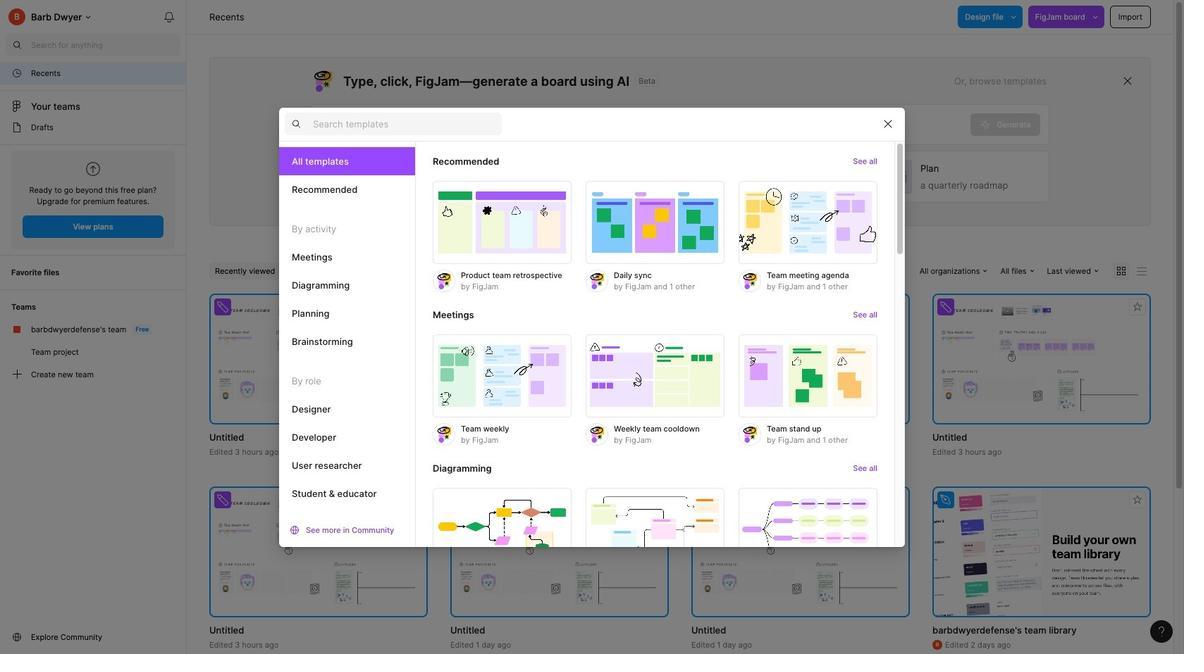 Task type: describe. For each thing, give the bounding box(es) containing it.
community 16 image
[[11, 632, 23, 644]]

mindmap image
[[739, 488, 878, 572]]

product team retrospective image
[[433, 181, 572, 264]]

Search templates text field
[[313, 116, 502, 133]]

diagram basics image
[[433, 488, 572, 572]]

weekly team cooldown image
[[586, 335, 725, 418]]

uml diagram image
[[586, 488, 725, 572]]

Search for anything text field
[[31, 39, 180, 51]]

search 32 image
[[6, 34, 28, 56]]

bell 32 image
[[158, 6, 180, 28]]

recent 16 image
[[11, 68, 23, 79]]



Task type: locate. For each thing, give the bounding box(es) containing it.
Ex: A weekly team meeting, starting with an ice breaker field
[[312, 105, 971, 144]]

team weekly image
[[433, 335, 572, 418]]

dialog
[[279, 107, 905, 600]]

page 16 image
[[11, 122, 23, 133]]

daily sync image
[[586, 181, 725, 264]]

team meeting agenda image
[[739, 181, 878, 264]]

file thumbnail image
[[216, 303, 421, 416], [457, 303, 662, 416], [699, 303, 903, 416], [940, 303, 1144, 416], [933, 487, 1151, 618], [216, 496, 421, 609], [457, 496, 662, 609], [699, 496, 903, 609]]

team stand up image
[[739, 335, 878, 418]]



Task type: vqa. For each thing, say whether or not it's contained in the screenshot.
Product team retrospective image
yes



